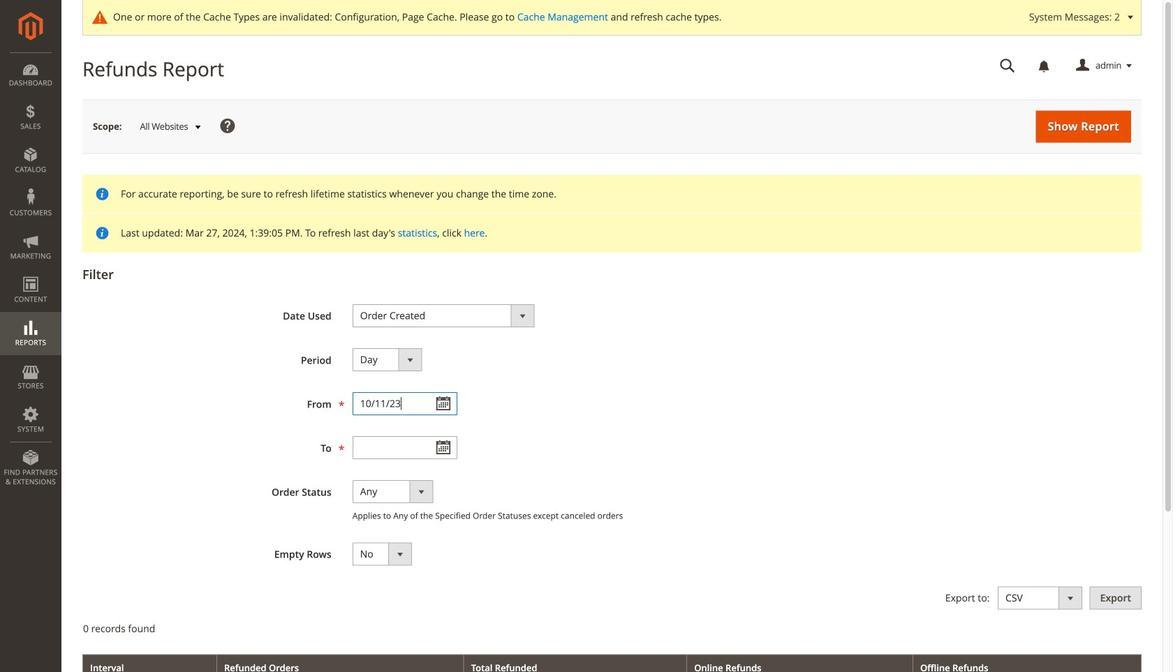 Task type: locate. For each thing, give the bounding box(es) containing it.
menu bar
[[0, 52, 61, 494]]

None text field
[[352, 392, 457, 415]]

None text field
[[352, 436, 457, 459]]



Task type: describe. For each thing, give the bounding box(es) containing it.
magento admin panel image
[[19, 12, 43, 40]]



